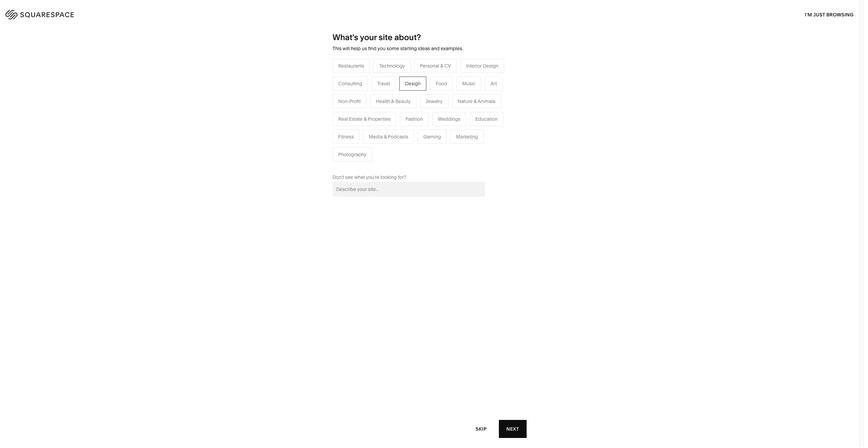 Task type: locate. For each thing, give the bounding box(es) containing it.
0 vertical spatial travel
[[377, 81, 390, 87]]

properties up events link
[[368, 116, 391, 122]]

community & non-profits
[[289, 123, 345, 129]]

1 vertical spatial podcasts
[[388, 134, 408, 140]]

some
[[387, 45, 399, 52]]

1 vertical spatial media
[[369, 134, 383, 140]]

media & podcasts down "restaurants" link
[[360, 113, 399, 119]]

Media & Podcasts radio
[[363, 130, 414, 144]]

real estate & properties up "events"
[[338, 116, 391, 122]]

non-profit
[[338, 98, 361, 104]]

0 vertical spatial podcasts
[[379, 113, 399, 119]]

properties inside real estate & properties option
[[368, 116, 391, 122]]

home & decor link
[[430, 93, 469, 99]]

Personal & CV radio
[[415, 59, 457, 73]]

Jewelry radio
[[420, 94, 448, 108]]

1 horizontal spatial travel
[[377, 81, 390, 87]]

media inside radio
[[369, 134, 383, 140]]

& up "events"
[[364, 116, 367, 122]]

just
[[814, 12, 826, 18]]

animals up education
[[478, 98, 496, 104]]

media & podcasts
[[360, 113, 399, 119], [369, 134, 408, 140]]

site
[[379, 32, 393, 42]]

real down weddings link
[[360, 143, 369, 149]]

properties
[[368, 116, 391, 122], [389, 143, 412, 149]]

examples.
[[441, 45, 463, 52]]

0 vertical spatial properties
[[368, 116, 391, 122]]

travel up "restaurants" link
[[360, 93, 372, 99]]

weddings
[[438, 116, 461, 122], [360, 133, 382, 139]]

1 vertical spatial fitness
[[338, 134, 354, 140]]

nature & animals
[[458, 98, 496, 104], [430, 103, 468, 109]]

1 vertical spatial real
[[360, 143, 369, 149]]

weddings down nature & animals link
[[438, 116, 461, 122]]

what
[[354, 174, 365, 180]]

Health & Beauty radio
[[370, 94, 416, 108]]

will
[[343, 45, 350, 52]]

nature & animals down home & decor link
[[430, 103, 468, 109]]

media up "events"
[[360, 113, 373, 119]]

profits
[[331, 123, 345, 129]]

Photography radio
[[333, 147, 372, 162]]

1 horizontal spatial animals
[[478, 98, 496, 104]]

art
[[491, 81, 497, 87]]

0 horizontal spatial real
[[338, 116, 348, 122]]

1 horizontal spatial non-
[[338, 98, 349, 104]]

real inside option
[[338, 116, 348, 122]]

&
[[440, 63, 443, 69], [445, 93, 448, 99], [391, 98, 394, 104], [474, 98, 477, 104], [446, 103, 449, 109], [375, 113, 378, 119], [364, 116, 367, 122], [316, 123, 319, 129], [384, 134, 387, 140], [385, 143, 388, 149]]

health & beauty
[[376, 98, 411, 104]]

0 vertical spatial weddings
[[438, 116, 461, 122]]

media & podcasts up real estate & properties 'link'
[[369, 134, 408, 140]]

real estate & properties link
[[360, 143, 419, 149]]

0 vertical spatial design
[[483, 63, 499, 69]]

restaurants link
[[360, 103, 392, 109]]

looking
[[381, 174, 397, 180]]

& down "restaurants" link
[[375, 113, 378, 119]]

browsing
[[827, 12, 854, 18]]

non-
[[338, 98, 349, 104], [320, 123, 331, 129]]

1 vertical spatial media & podcasts
[[369, 134, 408, 140]]

estate down weddings link
[[370, 143, 384, 149]]

1 vertical spatial travel
[[360, 93, 372, 99]]

media down events link
[[369, 134, 383, 140]]

real estate & properties down weddings link
[[360, 143, 412, 149]]

podcasts down health & beauty radio
[[379, 113, 399, 119]]

estate
[[349, 116, 363, 122], [370, 143, 384, 149]]

personal
[[420, 63, 439, 69]]

non- right services
[[338, 98, 349, 104]]

weddings down events link
[[360, 133, 382, 139]]

real
[[338, 116, 348, 122], [360, 143, 369, 149]]

real estate & properties
[[338, 116, 391, 122], [360, 143, 412, 149]]

nature
[[458, 98, 473, 104], [430, 103, 445, 109]]

1 vertical spatial weddings
[[360, 133, 382, 139]]

1 horizontal spatial design
[[483, 63, 499, 69]]

& down "music" option in the right top of the page
[[474, 98, 477, 104]]

0 vertical spatial real
[[338, 116, 348, 122]]

Food radio
[[430, 77, 453, 91]]

0 horizontal spatial fitness
[[338, 134, 354, 140]]

log             in
[[834, 10, 851, 17]]

design up beauty
[[405, 81, 421, 87]]

Don't see what you're looking for? field
[[333, 182, 485, 197]]

music
[[462, 81, 476, 87]]

0 vertical spatial estate
[[349, 116, 363, 122]]

events
[[360, 123, 374, 129]]

0 horizontal spatial estate
[[349, 116, 363, 122]]

food
[[436, 81, 447, 87]]

non- inside option
[[338, 98, 349, 104]]

next button
[[499, 420, 527, 438]]

fitness down jewelry radio
[[430, 113, 446, 119]]

restaurants up 'consulting' option
[[338, 63, 364, 69]]

estate up "events"
[[349, 116, 363, 122]]

0 horizontal spatial nature
[[430, 103, 445, 109]]

Travel radio
[[372, 77, 396, 91]]

fitness
[[430, 113, 446, 119], [338, 134, 354, 140]]

decor
[[449, 93, 462, 99]]

dario image
[[342, 229, 517, 447]]

1 vertical spatial estate
[[370, 143, 384, 149]]

for?
[[398, 174, 406, 180]]

in
[[846, 10, 851, 17]]

non- down services
[[320, 123, 331, 129]]

1 horizontal spatial nature
[[458, 98, 473, 104]]

professional services link
[[289, 103, 342, 109]]

1 vertical spatial properties
[[389, 143, 412, 149]]

0 vertical spatial non-
[[338, 98, 349, 104]]

nature & animals down "music" option in the right top of the page
[[458, 98, 496, 104]]

0 vertical spatial restaurants
[[338, 63, 364, 69]]

1 horizontal spatial real
[[360, 143, 369, 149]]

animals inside option
[[478, 98, 496, 104]]

don't
[[333, 174, 344, 180]]

services
[[317, 103, 336, 109]]

and
[[431, 45, 440, 52]]

podcasts
[[379, 113, 399, 119], [388, 134, 408, 140]]

dario element
[[342, 229, 517, 447]]

design
[[483, 63, 499, 69], [405, 81, 421, 87]]

don't see what you're looking for?
[[333, 174, 406, 180]]

media
[[360, 113, 373, 119], [369, 134, 383, 140]]

nature down 'music'
[[458, 98, 473, 104]]

1 vertical spatial restaurants
[[360, 103, 386, 109]]

fitness down profits
[[338, 134, 354, 140]]

1 horizontal spatial weddings
[[438, 116, 461, 122]]

next
[[507, 426, 519, 432]]

animals down decor
[[450, 103, 468, 109]]

podcasts up real estate & properties 'link'
[[388, 134, 408, 140]]

restaurants down travel link
[[360, 103, 386, 109]]

& right home
[[445, 93, 448, 99]]

professional services
[[289, 103, 336, 109]]

jewelry
[[426, 98, 443, 104]]

nature down home
[[430, 103, 445, 109]]

travel up health
[[377, 81, 390, 87]]

0 horizontal spatial design
[[405, 81, 421, 87]]

restaurants
[[338, 63, 364, 69], [360, 103, 386, 109]]

1 vertical spatial design
[[405, 81, 421, 87]]

estate inside option
[[349, 116, 363, 122]]

design right interior
[[483, 63, 499, 69]]

0 vertical spatial real estate & properties
[[338, 116, 391, 122]]

log
[[834, 10, 845, 17]]

animals
[[478, 98, 496, 104], [450, 103, 468, 109]]

i'm just browsing
[[805, 12, 854, 18]]

properties down fashion option
[[389, 143, 412, 149]]

0 vertical spatial fitness
[[430, 113, 446, 119]]

design inside "radio"
[[483, 63, 499, 69]]

log             in link
[[834, 10, 851, 17]]

Gaming radio
[[418, 130, 447, 144]]

real up profits
[[338, 116, 348, 122]]

Design radio
[[400, 77, 427, 91]]

0 horizontal spatial non-
[[320, 123, 331, 129]]

travel
[[377, 81, 390, 87], [360, 93, 372, 99]]

fitness link
[[430, 113, 452, 119]]



Task type: describe. For each thing, give the bounding box(es) containing it.
what's
[[333, 32, 358, 42]]

events link
[[360, 123, 381, 129]]

personal & cv
[[420, 63, 451, 69]]

starting
[[400, 45, 417, 52]]

0 vertical spatial media & podcasts
[[360, 113, 399, 119]]

media & podcasts inside radio
[[369, 134, 408, 140]]

see
[[345, 174, 353, 180]]

squarespace logo link
[[13, 8, 181, 19]]

home & decor
[[430, 93, 462, 99]]

cv
[[445, 63, 451, 69]]

beauty
[[396, 98, 411, 104]]

0 horizontal spatial animals
[[450, 103, 468, 109]]

travel link
[[360, 93, 379, 99]]

Interior Design radio
[[461, 59, 504, 73]]

& left cv
[[440, 63, 443, 69]]

nature & animals inside nature & animals option
[[458, 98, 496, 104]]

Marketing radio
[[451, 130, 484, 144]]

Technology radio
[[374, 59, 411, 73]]

1 horizontal spatial estate
[[370, 143, 384, 149]]

your
[[360, 32, 377, 42]]

profit
[[349, 98, 361, 104]]

about?
[[395, 32, 421, 42]]

0 vertical spatial media
[[360, 113, 373, 119]]

& down weddings link
[[385, 143, 388, 149]]

you're
[[366, 174, 380, 180]]

Education radio
[[470, 112, 503, 126]]

1 horizontal spatial fitness
[[430, 113, 446, 119]]

Music radio
[[457, 77, 481, 91]]

consulting
[[338, 81, 362, 87]]

& right community
[[316, 123, 319, 129]]

home
[[430, 93, 444, 99]]

interior
[[466, 63, 482, 69]]

Fashion radio
[[400, 112, 429, 126]]

professional
[[289, 103, 316, 109]]

weddings link
[[360, 133, 389, 139]]

design inside radio
[[405, 81, 421, 87]]

technology
[[379, 63, 405, 69]]

& right health
[[391, 98, 394, 104]]

restaurants inside restaurants radio
[[338, 63, 364, 69]]

what's your site about? this will help us find you some starting ideas and examples.
[[333, 32, 463, 52]]

photography
[[338, 151, 367, 157]]

media & podcasts link
[[360, 113, 406, 119]]

interior design
[[466, 63, 499, 69]]

fitness inside fitness option
[[338, 134, 354, 140]]

nature & animals link
[[430, 103, 475, 109]]

Weddings radio
[[432, 112, 466, 126]]

real estate & properties inside option
[[338, 116, 391, 122]]

this
[[333, 45, 342, 52]]

skip button
[[469, 420, 494, 438]]

0 horizontal spatial weddings
[[360, 133, 382, 139]]

education
[[476, 116, 498, 122]]

1 vertical spatial real estate & properties
[[360, 143, 412, 149]]

Art radio
[[485, 77, 503, 91]]

gaming
[[424, 134, 441, 140]]

0 horizontal spatial travel
[[360, 93, 372, 99]]

podcasts inside media & podcasts radio
[[388, 134, 408, 140]]

you
[[378, 45, 386, 52]]

Nature & Animals radio
[[452, 94, 501, 108]]

find
[[368, 45, 377, 52]]

fashion
[[406, 116, 423, 122]]

& up real estate & properties 'link'
[[384, 134, 387, 140]]

marketing
[[456, 134, 478, 140]]

ideas
[[418, 45, 430, 52]]

i'm just browsing link
[[805, 5, 854, 24]]

squarespace logo image
[[13, 8, 91, 19]]

Real Estate & Properties radio
[[333, 112, 396, 126]]

community
[[289, 123, 315, 129]]

& down home & decor
[[446, 103, 449, 109]]

travel inside radio
[[377, 81, 390, 87]]

Restaurants radio
[[333, 59, 370, 73]]

us
[[362, 45, 367, 52]]

help
[[351, 45, 361, 52]]

Consulting radio
[[333, 77, 368, 91]]

Fitness radio
[[333, 130, 360, 144]]

community & non-profits link
[[289, 123, 351, 129]]

Non-Profit radio
[[333, 94, 367, 108]]

i'm
[[805, 12, 812, 18]]

weddings inside radio
[[438, 116, 461, 122]]

1 vertical spatial non-
[[320, 123, 331, 129]]

& inside option
[[364, 116, 367, 122]]

health
[[376, 98, 390, 104]]

skip
[[476, 426, 487, 432]]

nature inside option
[[458, 98, 473, 104]]



Task type: vqa. For each thing, say whether or not it's contained in the screenshot.
the a
no



